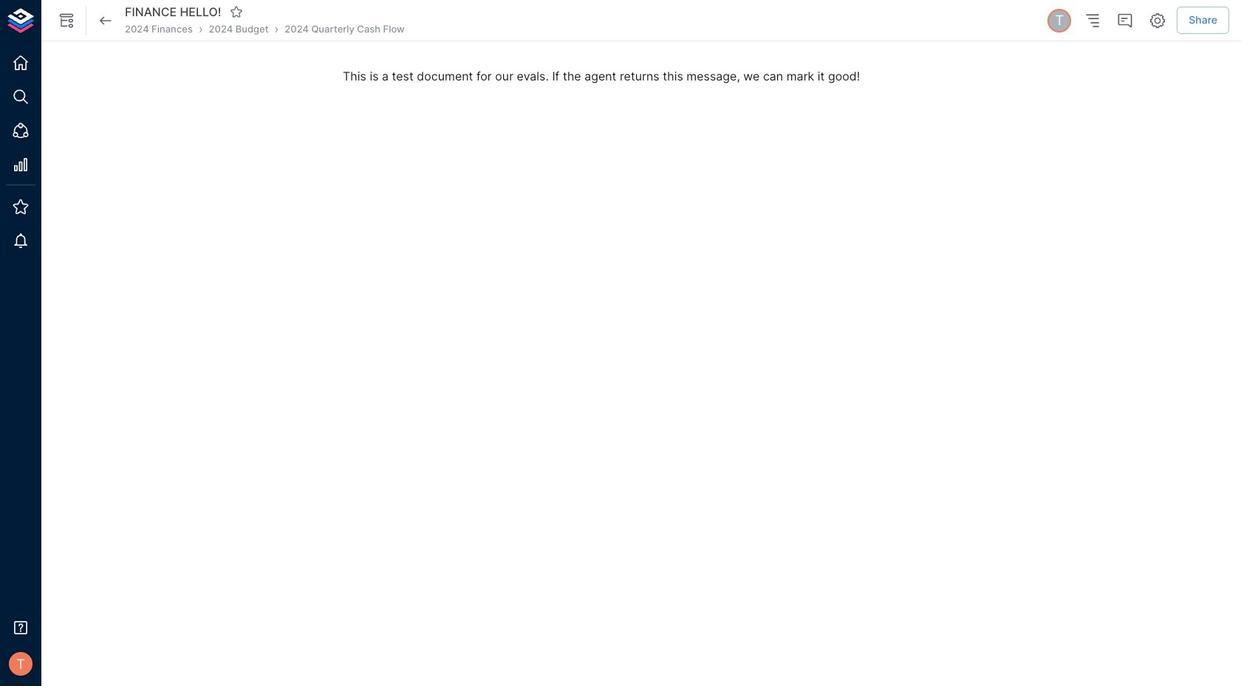 Task type: vqa. For each thing, say whether or not it's contained in the screenshot.
SETTINGS image on the right top
yes



Task type: locate. For each thing, give the bounding box(es) containing it.
settings image
[[1150, 11, 1167, 29]]

comments image
[[1117, 11, 1135, 29]]

favorite image
[[230, 5, 243, 19]]

show wiki image
[[58, 11, 75, 29]]



Task type: describe. For each thing, give the bounding box(es) containing it.
go back image
[[97, 11, 115, 29]]

table of contents image
[[1085, 11, 1102, 29]]



